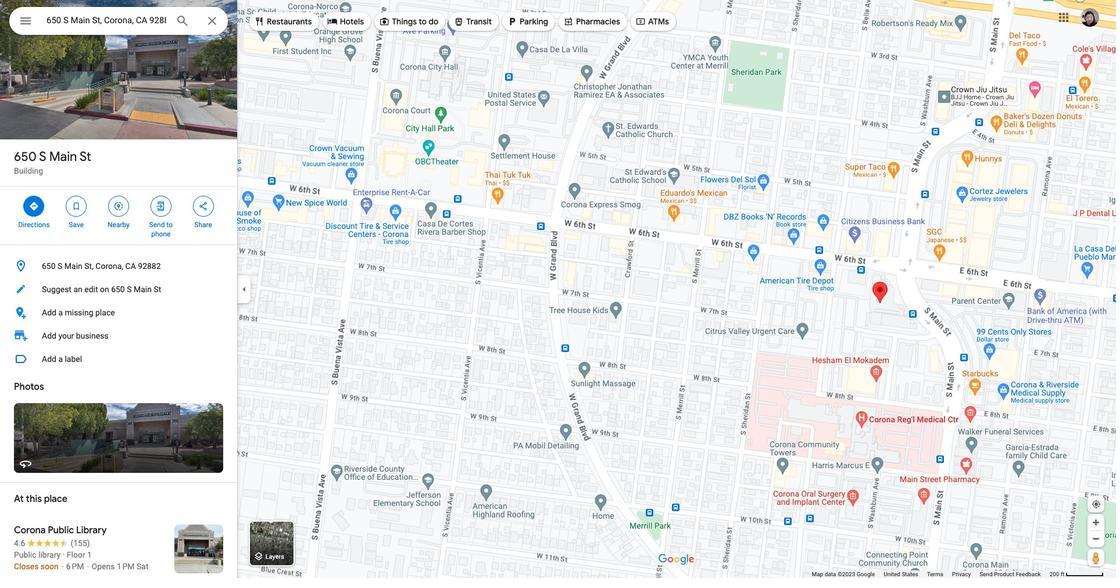 Task type: vqa. For each thing, say whether or not it's contained in the screenshot.


Task type: describe. For each thing, give the bounding box(es) containing it.
st,
[[84, 262, 94, 271]]

nearby
[[108, 221, 130, 229]]

library
[[76, 525, 107, 537]]

st inside 650 s main st building
[[80, 149, 91, 165]]

public inside public library · floor 1 closes soon ⋅ 6 pm ⋅ opens 1 pm sat
[[14, 551, 36, 560]]


[[379, 15, 390, 28]]

show street view coverage image
[[1088, 549, 1105, 567]]


[[327, 15, 338, 28]]

200 ft button
[[1050, 572, 1104, 578]]

zoom out image
[[1092, 535, 1101, 544]]

s inside "suggest an edit on 650 s main st" button
[[127, 285, 132, 294]]

collapse side panel image
[[238, 283, 251, 296]]

this
[[26, 494, 42, 505]]

terms
[[927, 572, 944, 578]]

business
[[76, 331, 108, 341]]

map
[[812, 572, 823, 578]]

 atms
[[635, 15, 669, 28]]

actions for 650 s main st region
[[0, 187, 237, 245]]

things
[[392, 16, 417, 27]]

a for missing
[[58, 308, 63, 317]]

transit
[[466, 16, 492, 27]]

suggest an edit on 650 s main st
[[42, 285, 161, 294]]

corona public library
[[14, 525, 107, 537]]

ft
[[1061, 572, 1065, 578]]

 button
[[9, 7, 42, 37]]

200 ft
[[1050, 572, 1065, 578]]

4.6 stars 155 reviews image
[[14, 538, 90, 549]]


[[635, 15, 646, 28]]


[[254, 15, 265, 28]]

6 pm
[[66, 562, 84, 572]]

send for send to phone
[[149, 221, 165, 229]]

corona,
[[96, 262, 123, 271]]


[[454, 15, 464, 28]]

add for add a label
[[42, 355, 56, 364]]


[[198, 200, 208, 213]]

closes
[[14, 562, 39, 572]]

google
[[857, 572, 875, 578]]

1 pm
[[117, 562, 135, 572]]

sat
[[137, 562, 149, 572]]

map data ©2023 google
[[812, 572, 875, 578]]


[[19, 13, 33, 29]]

privacy
[[952, 572, 971, 578]]

product
[[994, 572, 1015, 578]]


[[71, 200, 82, 213]]

corona
[[14, 525, 46, 537]]

floor
[[67, 551, 85, 560]]

650 for st
[[14, 149, 37, 165]]

parking
[[520, 16, 548, 27]]

footer inside google maps element
[[812, 571, 1050, 578]]

 restaurants
[[254, 15, 312, 28]]

a for label
[[58, 355, 63, 364]]

add a missing place
[[42, 308, 115, 317]]

s for st
[[39, 149, 46, 165]]

to inside  things to do
[[419, 16, 427, 27]]

soon
[[41, 562, 59, 572]]

©2023
[[838, 572, 855, 578]]

 transit
[[454, 15, 492, 28]]

building
[[14, 166, 43, 176]]

place inside button
[[95, 308, 115, 317]]

hotels
[[340, 16, 364, 27]]

add a label
[[42, 355, 82, 364]]

opens
[[92, 562, 115, 572]]

your
[[58, 331, 74, 341]]

 pharmacies
[[563, 15, 620, 28]]

send for send product feedback
[[980, 572, 993, 578]]

photos
[[14, 381, 44, 393]]


[[156, 200, 166, 213]]

 search field
[[9, 7, 228, 37]]

share
[[194, 221, 212, 229]]

none field inside 650 s main st, corona, ca 92882 field
[[47, 13, 166, 27]]

650 s main st, corona, ca 92882 button
[[0, 255, 237, 278]]

google account: michele murakami  
(michele.murakami@adept.ai) image
[[1081, 8, 1099, 27]]

650 s main st building
[[14, 149, 91, 176]]

at
[[14, 494, 24, 505]]

650 for st,
[[42, 262, 56, 271]]

states
[[902, 572, 918, 578]]

layers
[[266, 554, 284, 561]]

 things to do
[[379, 15, 439, 28]]



Task type: locate. For each thing, give the bounding box(es) containing it.
650 up building
[[14, 149, 37, 165]]

main inside 650 s main st building
[[49, 149, 77, 165]]

1 vertical spatial public
[[14, 551, 36, 560]]

suggest an edit on 650 s main st button
[[0, 278, 237, 301]]

1 vertical spatial send
[[980, 572, 993, 578]]

0 horizontal spatial st
[[80, 149, 91, 165]]

united states
[[884, 572, 918, 578]]

1 vertical spatial main
[[64, 262, 82, 271]]

0 horizontal spatial place
[[44, 494, 67, 505]]

public up 4.6 stars 155 reviews image
[[48, 525, 74, 537]]

92882
[[138, 262, 161, 271]]

2 vertical spatial 650
[[111, 285, 125, 294]]

privacy button
[[952, 571, 971, 578]]


[[113, 200, 124, 213]]

None field
[[47, 13, 166, 27]]

1
[[87, 551, 92, 560]]

ca
[[125, 262, 136, 271]]

2 vertical spatial add
[[42, 355, 56, 364]]

zoom in image
[[1092, 519, 1101, 527]]

1 horizontal spatial public
[[48, 525, 74, 537]]

1 horizontal spatial 650
[[42, 262, 56, 271]]

0 vertical spatial a
[[58, 308, 63, 317]]

show your location image
[[1091, 499, 1102, 510]]

to
[[419, 16, 427, 27], [166, 221, 173, 229]]

add down suggest
[[42, 308, 56, 317]]

send inside the send to phone
[[149, 221, 165, 229]]

add left the label
[[42, 355, 56, 364]]

label
[[65, 355, 82, 364]]

650 s main st, corona, ca 92882
[[42, 262, 161, 271]]

650 s main st main content
[[0, 0, 237, 578]]

public
[[48, 525, 74, 537], [14, 551, 36, 560]]

send
[[149, 221, 165, 229], [980, 572, 993, 578]]

google maps element
[[0, 0, 1116, 578]]

add your business
[[42, 331, 108, 341]]

0 vertical spatial send
[[149, 221, 165, 229]]

st inside button
[[154, 285, 161, 294]]

2 horizontal spatial s
[[127, 285, 132, 294]]

⋅ down 1
[[86, 562, 90, 572]]

add
[[42, 308, 56, 317], [42, 331, 56, 341], [42, 355, 56, 364]]

·
[[63, 551, 65, 560]]

1 horizontal spatial ⋅
[[86, 562, 90, 572]]

a
[[58, 308, 63, 317], [58, 355, 63, 364]]


[[563, 15, 574, 28]]

2 vertical spatial s
[[127, 285, 132, 294]]

0 horizontal spatial ⋅
[[61, 562, 64, 572]]

to inside the send to phone
[[166, 221, 173, 229]]

place
[[95, 308, 115, 317], [44, 494, 67, 505]]

4.6
[[14, 539, 25, 548]]

add for add your business
[[42, 331, 56, 341]]

1 horizontal spatial s
[[58, 262, 62, 271]]

add a missing place button
[[0, 301, 237, 324]]

0 vertical spatial public
[[48, 525, 74, 537]]

0 horizontal spatial 650
[[14, 149, 37, 165]]

a left missing
[[58, 308, 63, 317]]

 hotels
[[327, 15, 364, 28]]

650
[[14, 149, 37, 165], [42, 262, 56, 271], [111, 285, 125, 294]]

2 a from the top
[[58, 355, 63, 364]]

3 add from the top
[[42, 355, 56, 364]]

add left your
[[42, 331, 56, 341]]

to up phone
[[166, 221, 173, 229]]

200
[[1050, 572, 1059, 578]]

feedback
[[1016, 572, 1041, 578]]

public up closes
[[14, 551, 36, 560]]

 parking
[[507, 15, 548, 28]]

2 vertical spatial main
[[134, 285, 152, 294]]

place down on
[[95, 308, 115, 317]]

footer
[[812, 571, 1050, 578]]

1 a from the top
[[58, 308, 63, 317]]

0 vertical spatial s
[[39, 149, 46, 165]]

missing
[[65, 308, 93, 317]]

do
[[429, 16, 439, 27]]

1 horizontal spatial st
[[154, 285, 161, 294]]

footer containing map data ©2023 google
[[812, 571, 1050, 578]]

suggest
[[42, 285, 71, 294]]

650 up suggest
[[42, 262, 56, 271]]

united
[[884, 572, 901, 578]]

1 horizontal spatial send
[[980, 572, 993, 578]]

save
[[69, 221, 84, 229]]

st up 
[[80, 149, 91, 165]]

s up suggest
[[58, 262, 62, 271]]

0 vertical spatial 650
[[14, 149, 37, 165]]

1 horizontal spatial to
[[419, 16, 427, 27]]

a left the label
[[58, 355, 63, 364]]

s up building
[[39, 149, 46, 165]]

650 right on
[[111, 285, 125, 294]]

main
[[49, 149, 77, 165], [64, 262, 82, 271], [134, 285, 152, 294]]

united states button
[[884, 571, 918, 578]]

0 vertical spatial main
[[49, 149, 77, 165]]

2 add from the top
[[42, 331, 56, 341]]

1 horizontal spatial place
[[95, 308, 115, 317]]

send up phone
[[149, 221, 165, 229]]

0 horizontal spatial s
[[39, 149, 46, 165]]

0 horizontal spatial send
[[149, 221, 165, 229]]

restaurants
[[267, 16, 312, 27]]

pharmacies
[[576, 16, 620, 27]]

2 ⋅ from the left
[[86, 562, 90, 572]]

s inside 650 s main st, corona, ca 92882 button
[[58, 262, 62, 271]]

650 inside 650 s main st building
[[14, 149, 37, 165]]

public library · floor 1 closes soon ⋅ 6 pm ⋅ opens 1 pm sat
[[14, 551, 149, 572]]

1 vertical spatial st
[[154, 285, 161, 294]]

1 ⋅ from the left
[[61, 562, 64, 572]]

⋅
[[61, 562, 64, 572], [86, 562, 90, 572]]

⋅ down ·
[[61, 562, 64, 572]]

main down 92882 on the left of page
[[134, 285, 152, 294]]

at this place
[[14, 494, 67, 505]]

send inside button
[[980, 572, 993, 578]]

add a label button
[[0, 348, 237, 371]]

send to phone
[[149, 221, 173, 238]]

0 vertical spatial add
[[42, 308, 56, 317]]

1 vertical spatial place
[[44, 494, 67, 505]]

directions
[[18, 221, 50, 229]]

main left st, in the left top of the page
[[64, 262, 82, 271]]

1 vertical spatial to
[[166, 221, 173, 229]]

(155)
[[71, 539, 90, 548]]

phone
[[151, 230, 171, 238]]

s for st,
[[58, 262, 62, 271]]

send product feedback button
[[980, 571, 1041, 578]]

1 vertical spatial 650
[[42, 262, 56, 271]]

main up 
[[49, 149, 77, 165]]

0 vertical spatial to
[[419, 16, 427, 27]]

on
[[100, 285, 109, 294]]


[[507, 15, 517, 28]]

add for add a missing place
[[42, 308, 56, 317]]

1 vertical spatial a
[[58, 355, 63, 364]]

data
[[825, 572, 836, 578]]

to left do
[[419, 16, 427, 27]]

library
[[38, 551, 61, 560]]

st down 92882 on the left of page
[[154, 285, 161, 294]]

1 vertical spatial add
[[42, 331, 56, 341]]

1 add from the top
[[42, 308, 56, 317]]

atms
[[648, 16, 669, 27]]

an
[[73, 285, 82, 294]]

s down ca
[[127, 285, 132, 294]]

main for st
[[49, 149, 77, 165]]

1 vertical spatial s
[[58, 262, 62, 271]]

0 vertical spatial place
[[95, 308, 115, 317]]

edit
[[84, 285, 98, 294]]

650 S Main St, Corona, CA 92882 field
[[9, 7, 228, 35]]

terms button
[[927, 571, 944, 578]]


[[29, 200, 39, 213]]

add your business link
[[0, 324, 237, 348]]

send product feedback
[[980, 572, 1041, 578]]

send left product
[[980, 572, 993, 578]]

place right this
[[44, 494, 67, 505]]

s
[[39, 149, 46, 165], [58, 262, 62, 271], [127, 285, 132, 294]]

2 horizontal spatial 650
[[111, 285, 125, 294]]

650 inside "suggest an edit on 650 s main st" button
[[111, 285, 125, 294]]

650 inside 650 s main st, corona, ca 92882 button
[[42, 262, 56, 271]]

0 horizontal spatial public
[[14, 551, 36, 560]]

s inside 650 s main st building
[[39, 149, 46, 165]]

main for st,
[[64, 262, 82, 271]]

0 vertical spatial st
[[80, 149, 91, 165]]

0 horizontal spatial to
[[166, 221, 173, 229]]



